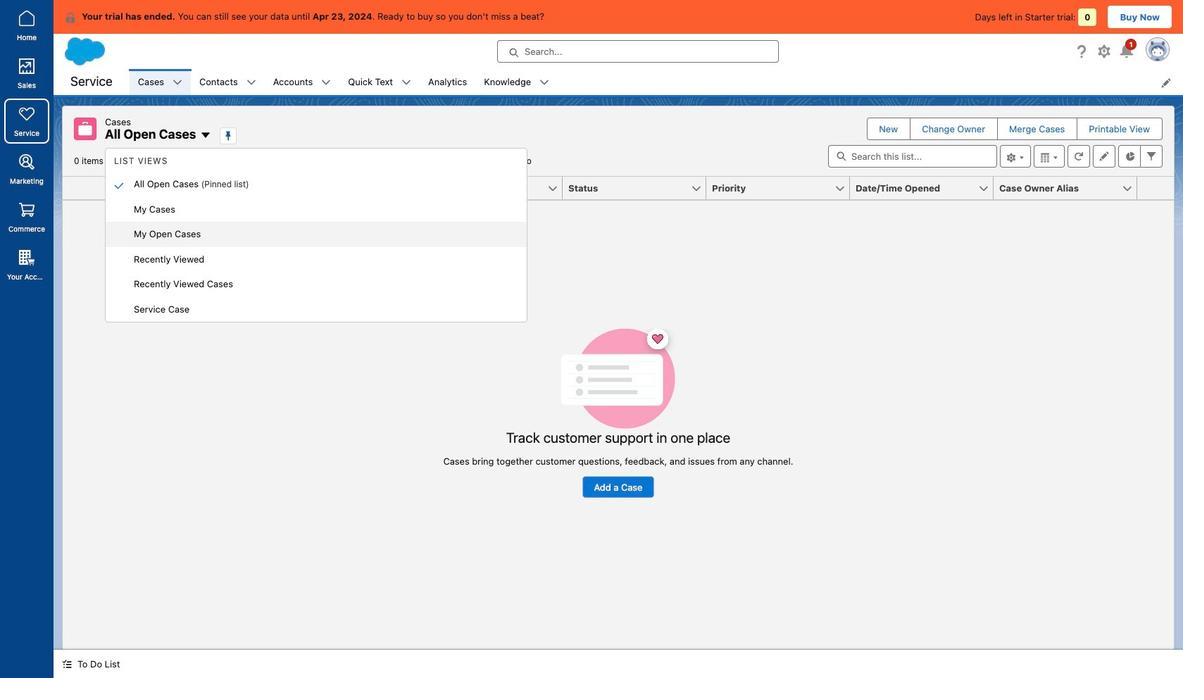 Task type: locate. For each thing, give the bounding box(es) containing it.
date/time opened element
[[850, 177, 1002, 200]]

list item
[[130, 69, 191, 95], [191, 69, 265, 95], [265, 69, 340, 95], [340, 69, 420, 95], [476, 69, 558, 95]]

cell
[[105, 177, 127, 200]]

status
[[443, 328, 793, 498]]

list
[[130, 69, 1183, 95]]

text default image
[[246, 78, 256, 88], [321, 78, 331, 88], [402, 78, 411, 88]]

3 text default image from the left
[[402, 78, 411, 88]]

case owner alias element
[[994, 177, 1146, 200]]

4 list item from the left
[[340, 69, 420, 95]]

cases | list views list box
[[106, 150, 527, 322]]

action element
[[1138, 177, 1174, 200]]

status inside all open cases|cases|list view element
[[443, 328, 793, 498]]

cell inside all open cases|cases|list view element
[[105, 177, 127, 200]]

2 list item from the left
[[191, 69, 265, 95]]

priority element
[[707, 177, 859, 200]]

2 text default image from the left
[[321, 78, 331, 88]]

subject element
[[419, 177, 571, 200]]

1 horizontal spatial text default image
[[321, 78, 331, 88]]

text default image
[[65, 12, 76, 23], [173, 78, 182, 88], [540, 78, 550, 88], [200, 130, 212, 141], [62, 660, 72, 669]]

text default image for 4th list item from the right
[[246, 78, 256, 88]]

0 horizontal spatial text default image
[[246, 78, 256, 88]]

1 text default image from the left
[[246, 78, 256, 88]]

2 horizontal spatial text default image
[[402, 78, 411, 88]]



Task type: vqa. For each thing, say whether or not it's contained in the screenshot.
Case Owner Alias element
yes



Task type: describe. For each thing, give the bounding box(es) containing it.
item number image
[[63, 177, 105, 199]]

item number element
[[63, 177, 105, 200]]

Search All Open Cases list view. search field
[[828, 145, 997, 168]]

status element
[[563, 177, 715, 200]]

all open cases status
[[74, 156, 421, 166]]

text default image for 3rd list item from the left
[[321, 78, 331, 88]]

case number element
[[127, 177, 275, 200]]

3 list item from the left
[[265, 69, 340, 95]]

5 list item from the left
[[476, 69, 558, 95]]

all open cases|cases|list view element
[[62, 106, 1175, 650]]

action image
[[1138, 177, 1174, 199]]

1 list item from the left
[[130, 69, 191, 95]]

text default image for 4th list item from the left
[[402, 78, 411, 88]]



